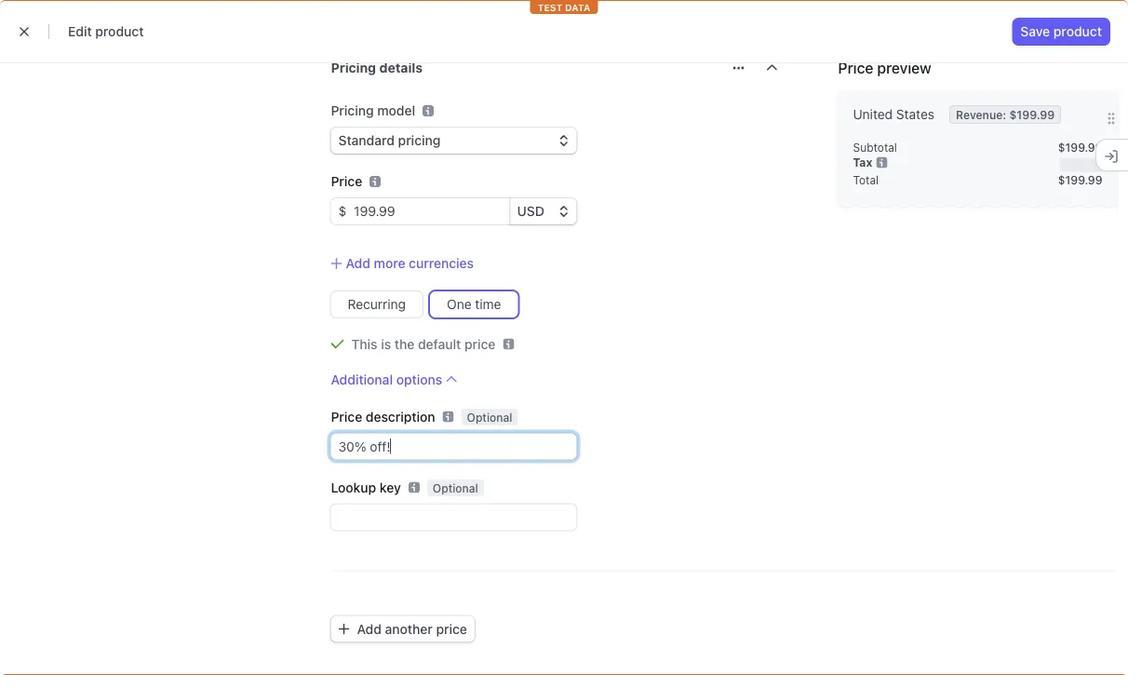 Task type: vqa. For each thing, say whether or not it's contained in the screenshot.
'Billing'
yes



Task type: locate. For each thing, give the bounding box(es) containing it.
price down the one time
[[465, 337, 496, 352]]

None text field
[[331, 434, 577, 460]]

home link
[[37, 48, 92, 71]]

connect
[[564, 52, 616, 67]]

1 horizontal spatial product
[[1054, 24, 1102, 39]]

add
[[346, 256, 371, 271], [357, 622, 382, 637]]

balances
[[188, 52, 244, 67]]

2 vertical spatial $199.99
[[1059, 174, 1103, 187]]

2 product from the left
[[1054, 24, 1102, 39]]

tax
[[853, 156, 873, 169]]

more
[[374, 256, 406, 271]]

pricing
[[331, 61, 376, 76], [331, 103, 374, 119]]

price right another
[[436, 622, 467, 637]]

0 vertical spatial optional
[[467, 411, 513, 424]]

pricing for pricing model
[[331, 103, 374, 119]]

time
[[475, 297, 501, 313]]

pricing left model
[[331, 103, 374, 119]]

total
[[853, 174, 879, 187]]

optional right key
[[433, 482, 478, 495]]

this is the default price
[[351, 337, 496, 352]]

add right svg icon on the bottom of page
[[357, 622, 382, 637]]

price down additional
[[331, 409, 362, 425]]

0.00 text field
[[347, 199, 510, 225]]

add another price button
[[331, 617, 475, 643]]

description
[[366, 409, 435, 425]]

1 vertical spatial add
[[357, 622, 382, 637]]

reports link
[[484, 48, 551, 71]]

info element
[[423, 106, 434, 117]]

test
[[960, 52, 986, 67]]

united
[[853, 107, 893, 122]]

1 vertical spatial pricing
[[331, 103, 374, 119]]

edit product
[[68, 24, 144, 39]]

usd button
[[510, 199, 577, 225]]

0 vertical spatial pricing
[[331, 61, 376, 76]]

model
[[377, 103, 415, 119]]

price down create button
[[838, 60, 874, 77]]

balances link
[[179, 48, 253, 71]]

price up the products at the top
[[331, 2, 376, 24]]

optional right description
[[467, 411, 513, 424]]

$199.99 for subtotal
[[1059, 141, 1103, 154]]

$199.99 for total
[[1059, 174, 1103, 187]]

1 product from the left
[[95, 24, 144, 39]]

home
[[47, 52, 83, 67]]

price
[[331, 2, 376, 24], [838, 60, 874, 77], [331, 174, 362, 189], [331, 409, 362, 425]]

new business
[[71, 14, 146, 27]]

$ button
[[331, 199, 347, 225]]

svg image
[[733, 63, 744, 74]]

products link
[[346, 48, 421, 71]]

None search field
[[391, 9, 700, 32]]

save product
[[1021, 24, 1102, 39]]

mode
[[990, 52, 1024, 67]]

more button
[[629, 48, 698, 71]]

price preview
[[838, 60, 932, 77]]

billing link
[[424, 48, 480, 71]]

test mode
[[960, 52, 1024, 67]]

product right save
[[1054, 24, 1102, 39]]

$199.99
[[1010, 108, 1055, 122], [1059, 141, 1103, 154], [1059, 174, 1103, 187]]

product for save product
[[1054, 24, 1102, 39]]

lookup key
[[331, 480, 401, 495]]

1 vertical spatial $199.99
[[1059, 141, 1103, 154]]

optional
[[467, 411, 513, 424], [433, 482, 478, 495]]

preview
[[877, 60, 932, 77]]

developers link
[[861, 48, 949, 71]]

billing
[[434, 52, 471, 67]]

price for price
[[331, 174, 362, 189]]

add left more
[[346, 256, 371, 271]]

1 vertical spatial optional
[[433, 482, 478, 495]]

recurring
[[348, 297, 406, 313]]

another
[[385, 622, 433, 637]]

0 vertical spatial add
[[346, 256, 371, 271]]

pricing up pricing model
[[331, 61, 376, 76]]

customers link
[[257, 48, 343, 71]]

additional options
[[331, 372, 442, 387]]

0 horizontal spatial product
[[95, 24, 144, 39]]

payments link
[[96, 48, 175, 71]]

developers
[[870, 52, 940, 67]]

2 pricing from the top
[[331, 103, 374, 119]]

None text field
[[331, 505, 577, 531]]

product
[[95, 24, 144, 39], [1054, 24, 1102, 39]]

product inside save product button
[[1054, 24, 1102, 39]]

1 pricing from the top
[[331, 61, 376, 76]]

1 vertical spatial price
[[436, 622, 467, 637]]

product up payments
[[95, 24, 144, 39]]

price
[[465, 337, 496, 352], [436, 622, 467, 637]]

pricing inside pricing details button
[[331, 61, 376, 76]]

price up '$'
[[331, 174, 362, 189]]



Task type: describe. For each thing, give the bounding box(es) containing it.
price for price preview
[[838, 60, 874, 77]]

one time
[[447, 297, 501, 313]]

additional
[[331, 372, 393, 387]]

add for add another price
[[357, 622, 382, 637]]

save
[[1021, 24, 1050, 39]]

info image
[[423, 106, 434, 117]]

connect link
[[555, 48, 626, 71]]

customers
[[266, 52, 333, 67]]

create button
[[815, 9, 892, 32]]

the
[[395, 337, 415, 352]]

key
[[380, 480, 401, 495]]

edit
[[68, 24, 92, 39]]

price inside button
[[436, 622, 467, 637]]

details
[[379, 61, 423, 76]]

price description
[[331, 409, 435, 425]]

united states
[[853, 107, 935, 122]]

business
[[98, 14, 146, 27]]

products
[[356, 52, 411, 67]]

price for price description
[[331, 409, 362, 425]]

is
[[381, 337, 391, 352]]

$
[[338, 204, 347, 219]]

0 vertical spatial $199.99
[[1010, 108, 1055, 122]]

add more currencies
[[346, 256, 474, 271]]

default
[[418, 337, 461, 352]]

save product button
[[1013, 19, 1110, 45]]

pricing details button
[[320, 48, 722, 83]]

pricing model
[[331, 103, 415, 119]]

lookup
[[331, 480, 376, 495]]

price information
[[331, 2, 481, 24]]

revenue:
[[956, 108, 1007, 122]]

reports
[[494, 52, 542, 67]]

this
[[351, 337, 378, 352]]

payments
[[105, 52, 166, 67]]

add more currencies button
[[331, 255, 474, 273]]

optional for lookup key
[[433, 482, 478, 495]]

new
[[71, 14, 95, 27]]

options
[[396, 372, 442, 387]]

states
[[897, 107, 935, 122]]

currencies
[[409, 256, 474, 271]]

one
[[447, 297, 472, 313]]

product for edit product
[[95, 24, 144, 39]]

more
[[639, 52, 670, 67]]

0 vertical spatial price
[[465, 337, 496, 352]]

create
[[826, 14, 862, 27]]

price for price information
[[331, 2, 376, 24]]

info image
[[877, 157, 888, 169]]

revenue: $199.99
[[956, 108, 1055, 122]]

information
[[380, 2, 481, 24]]

subtotal
[[853, 141, 897, 154]]

optional for price description
[[467, 411, 513, 424]]

new business button
[[37, 7, 165, 34]]

additional options button
[[331, 371, 457, 389]]

add for add more currencies
[[346, 256, 371, 271]]

usd
[[517, 204, 545, 219]]

help button
[[899, 5, 957, 35]]

add another price
[[357, 622, 467, 637]]

help
[[925, 14, 950, 27]]

pricing details
[[331, 61, 423, 76]]

pricing for pricing details
[[331, 61, 376, 76]]

svg image
[[338, 624, 350, 635]]



